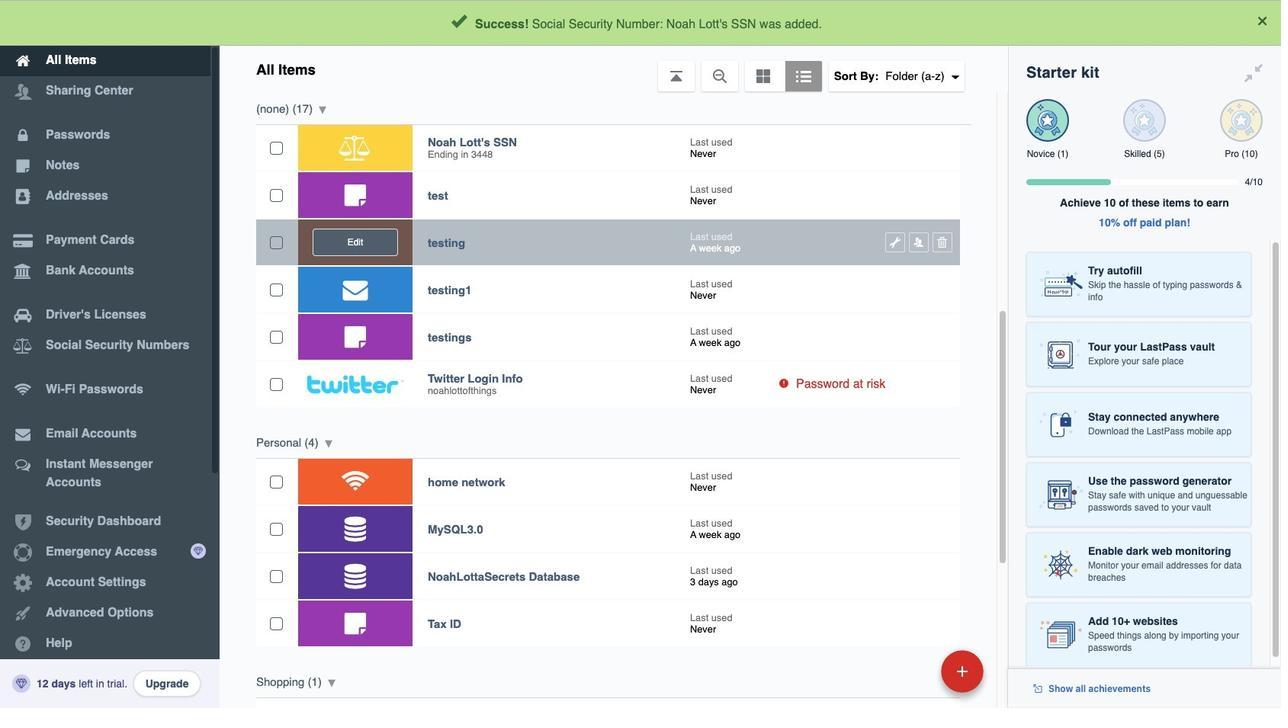 Task type: vqa. For each thing, say whether or not it's contained in the screenshot.
Vault options Navigation
yes



Task type: describe. For each thing, give the bounding box(es) containing it.
new item element
[[837, 650, 990, 694]]

main navigation navigation
[[0, 0, 220, 709]]



Task type: locate. For each thing, give the bounding box(es) containing it.
alert
[[0, 0, 1282, 46]]

new item navigation
[[837, 646, 994, 709]]

vault options navigation
[[220, 46, 1009, 92]]

search my vault text field
[[368, 6, 977, 40]]

Search search field
[[368, 6, 977, 40]]



